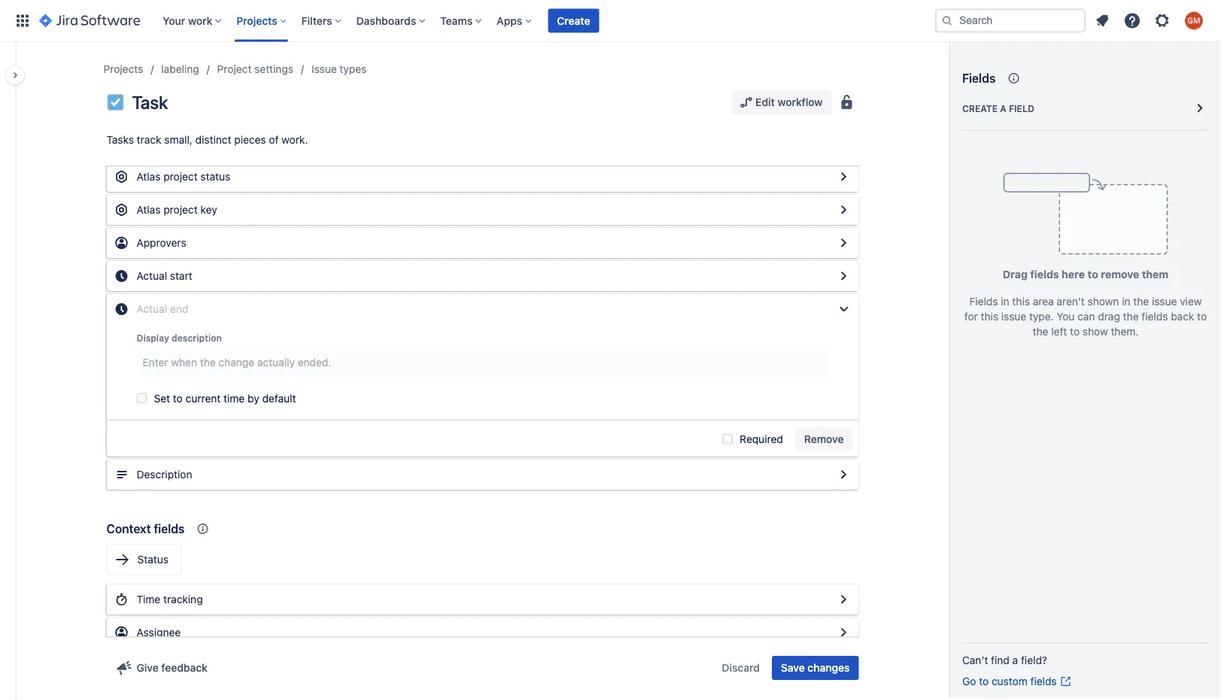 Task type: locate. For each thing, give the bounding box(es) containing it.
key
[[200, 204, 217, 216]]

1 atlas from the top
[[137, 170, 161, 183]]

projects up project settings on the top left of page
[[236, 14, 277, 27]]

0 vertical spatial open field configuration image
[[835, 267, 853, 285]]

2 open field configuration image from the top
[[835, 466, 853, 484]]

issue
[[1152, 295, 1177, 308], [1002, 310, 1027, 323]]

the
[[1134, 295, 1149, 308], [1123, 310, 1139, 323], [1033, 325, 1049, 338]]

project inside atlas project status button
[[163, 170, 198, 183]]

fields left "this link will be opened in a new tab" image
[[1031, 675, 1057, 688]]

open field configuration image inside atlas project status button
[[835, 168, 853, 186]]

open field configuration image for atlas project key
[[835, 201, 853, 219]]

open field configuration image inside the 'description' button
[[835, 466, 853, 484]]

create left field
[[962, 103, 998, 114]]

more information about the fields image
[[1005, 69, 1023, 87]]

in down drag
[[1001, 295, 1010, 308]]

atlas up approvers on the left
[[137, 204, 161, 216]]

your
[[163, 14, 185, 27]]

0 horizontal spatial projects
[[103, 63, 143, 75]]

1 vertical spatial this
[[981, 310, 999, 323]]

open field configuration image
[[835, 168, 853, 186], [835, 201, 853, 219], [835, 234, 853, 252], [835, 591, 853, 609], [835, 624, 853, 642]]

settings
[[254, 63, 293, 75]]

2 vertical spatial the
[[1033, 325, 1049, 338]]

1 vertical spatial projects
[[103, 63, 143, 75]]

open field configuration image for description
[[835, 466, 853, 484]]

create for create a field
[[962, 103, 998, 114]]

1 horizontal spatial in
[[1122, 295, 1131, 308]]

actual inside button
[[137, 270, 167, 282]]

3 open field configuration image from the top
[[835, 234, 853, 252]]

fields up for
[[970, 295, 998, 308]]

atlas inside button
[[137, 204, 161, 216]]

0 vertical spatial fields
[[962, 71, 996, 85]]

issue types
[[312, 63, 367, 75]]

1 vertical spatial project
[[163, 204, 198, 216]]

create inside button
[[557, 14, 590, 27]]

projects inside projects dropdown button
[[236, 14, 277, 27]]

1 open field configuration image from the top
[[835, 168, 853, 186]]

set to current time by default
[[154, 392, 296, 404]]

1 project from the top
[[163, 170, 198, 183]]

open field configuration image
[[835, 267, 853, 285], [835, 466, 853, 484]]

1 vertical spatial a
[[1013, 654, 1018, 667]]

project settings
[[217, 63, 293, 75]]

issue left type. on the right of the page
[[1002, 310, 1027, 323]]

distinct
[[195, 134, 231, 146]]

help image
[[1124, 12, 1142, 30]]

2 project from the top
[[163, 204, 198, 216]]

0 vertical spatial atlas
[[137, 170, 161, 183]]

0 vertical spatial actual
[[137, 270, 167, 282]]

open field configuration image inside assignee "button"
[[835, 624, 853, 642]]

required
[[740, 433, 783, 445]]

create
[[557, 14, 590, 27], [962, 103, 998, 114]]

to right the go
[[979, 675, 989, 688]]

workflow
[[778, 96, 823, 108]]

project left key
[[163, 204, 198, 216]]

1 vertical spatial fields
[[970, 295, 998, 308]]

0 horizontal spatial a
[[1000, 103, 1007, 114]]

Display description field
[[138, 349, 827, 376]]

search image
[[941, 15, 953, 27]]

create a field
[[962, 103, 1035, 114]]

project inside atlas project key button
[[163, 204, 198, 216]]

5 open field configuration image from the top
[[835, 624, 853, 642]]

0 horizontal spatial create
[[557, 14, 590, 27]]

to
[[1088, 268, 1099, 281], [1197, 310, 1207, 323], [1070, 325, 1080, 338], [173, 392, 183, 404], [979, 675, 989, 688]]

atlas inside button
[[137, 170, 161, 183]]

a right find
[[1013, 654, 1018, 667]]

close field configuration image
[[835, 300, 853, 318]]

1 vertical spatial create
[[962, 103, 998, 114]]

2 atlas from the top
[[137, 204, 161, 216]]

a left field
[[1000, 103, 1007, 114]]

the down them
[[1134, 295, 1149, 308]]

in right the shown
[[1122, 295, 1131, 308]]

actual left start
[[137, 270, 167, 282]]

actual
[[137, 270, 167, 282], [137, 303, 167, 315]]

1 horizontal spatial a
[[1013, 654, 1018, 667]]

0 vertical spatial create
[[557, 14, 590, 27]]

field
[[1009, 103, 1035, 114]]

fields in this area aren't shown in the issue view for this issue type. you can drag the fields back to the left to show them.
[[965, 295, 1207, 338]]

1 vertical spatial actual
[[137, 303, 167, 315]]

1 open field configuration image from the top
[[835, 267, 853, 285]]

0 horizontal spatial issue
[[1002, 310, 1027, 323]]

assignee
[[137, 626, 181, 639]]

open field configuration image inside atlas project key button
[[835, 201, 853, 219]]

1 horizontal spatial issue
[[1152, 295, 1177, 308]]

fields for fields
[[962, 71, 996, 85]]

fields up area
[[1030, 268, 1059, 281]]

1 horizontal spatial projects
[[236, 14, 277, 27]]

type.
[[1030, 310, 1054, 323]]

teams button
[[436, 9, 488, 33]]

2 actual from the top
[[137, 303, 167, 315]]

1 vertical spatial issue
[[1002, 310, 1027, 323]]

fields for fields in this area aren't shown in the issue view for this issue type. you can drag the fields back to the left to show them.
[[970, 295, 998, 308]]

1 vertical spatial the
[[1123, 310, 1139, 323]]

fields left back in the right of the page
[[1142, 310, 1168, 323]]

give
[[137, 662, 159, 674]]

fields
[[1030, 268, 1059, 281], [1142, 310, 1168, 323], [154, 522, 185, 536], [1031, 675, 1057, 688]]

time tracking
[[137, 593, 203, 606]]

edit
[[756, 96, 775, 108]]

0 vertical spatial this
[[1012, 295, 1030, 308]]

area
[[1033, 295, 1054, 308]]

projects up issue type icon
[[103, 63, 143, 75]]

open field configuration image up close field configuration icon
[[835, 267, 853, 285]]

open field configuration image inside time tracking button
[[835, 591, 853, 609]]

open field configuration image for atlas project status
[[835, 168, 853, 186]]

1 vertical spatial atlas
[[137, 204, 161, 216]]

atlas
[[137, 170, 161, 183], [137, 204, 161, 216]]

create for create
[[557, 14, 590, 27]]

fields inside fields in this area aren't shown in the issue view for this issue type. you can drag the fields back to the left to show them.
[[970, 295, 998, 308]]

project up the atlas project key on the top of page
[[163, 170, 198, 183]]

create button
[[548, 9, 599, 33]]

this right for
[[981, 310, 999, 323]]

1 actual from the top
[[137, 270, 167, 282]]

open field configuration image inside approvers button
[[835, 234, 853, 252]]

1 vertical spatial open field configuration image
[[835, 466, 853, 484]]

save
[[781, 662, 805, 674]]

actual left 'end'
[[137, 303, 167, 315]]

the down type. on the right of the page
[[1033, 325, 1049, 338]]

0 horizontal spatial in
[[1001, 295, 1010, 308]]

project
[[217, 63, 252, 75]]

task
[[132, 92, 168, 113]]

approvers
[[137, 237, 186, 249]]

Search field
[[935, 9, 1086, 33]]

fields inside fields in this area aren't shown in the issue view for this issue type. you can drag the fields back to the left to show them.
[[1142, 310, 1168, 323]]

2 in from the left
[[1122, 295, 1131, 308]]

drag
[[1003, 268, 1028, 281]]

open field configuration image for assignee
[[835, 624, 853, 642]]

dashboards
[[356, 14, 416, 27]]

issue up back in the right of the page
[[1152, 295, 1177, 308]]

projects button
[[232, 9, 292, 33]]

time
[[224, 392, 245, 404]]

atlas for atlas project key
[[137, 204, 161, 216]]

you
[[1057, 310, 1075, 323]]

1 horizontal spatial create
[[962, 103, 998, 114]]

custom
[[992, 675, 1028, 688]]

actual end
[[137, 303, 188, 315]]

project for key
[[163, 204, 198, 216]]

fields left the more information about the fields image
[[962, 71, 996, 85]]

project for status
[[163, 170, 198, 183]]

open field configuration image inside actual start button
[[835, 267, 853, 285]]

4 open field configuration image from the top
[[835, 591, 853, 609]]

labeling
[[161, 63, 199, 75]]

the up them.
[[1123, 310, 1139, 323]]

2 open field configuration image from the top
[[835, 201, 853, 219]]

this left area
[[1012, 295, 1030, 308]]

create right apps dropdown button on the left of the page
[[557, 14, 590, 27]]

this
[[1012, 295, 1030, 308], [981, 310, 999, 323]]

open field configuration image down remove "button"
[[835, 466, 853, 484]]

0 vertical spatial issue
[[1152, 295, 1177, 308]]

0 vertical spatial projects
[[236, 14, 277, 27]]

0 vertical spatial project
[[163, 170, 198, 183]]

pieces
[[234, 134, 266, 146]]

status
[[137, 553, 169, 566]]

banner
[[0, 0, 1221, 42]]

atlas project status button
[[106, 162, 859, 192]]

atlas down track
[[137, 170, 161, 183]]

description
[[172, 333, 222, 344]]

jira software image
[[39, 12, 140, 30], [39, 12, 140, 30]]

a
[[1000, 103, 1007, 114], [1013, 654, 1018, 667]]

your work button
[[158, 9, 227, 33]]

0 vertical spatial a
[[1000, 103, 1007, 114]]

drag fields here to remove them
[[1003, 268, 1169, 281]]

actual for actual end
[[137, 303, 167, 315]]

settings image
[[1154, 12, 1172, 30]]

issue type icon image
[[106, 93, 125, 111]]

edit workflow
[[756, 96, 823, 108]]



Task type: describe. For each thing, give the bounding box(es) containing it.
atlas project key
[[137, 204, 217, 216]]

description button
[[106, 460, 859, 490]]

to right here
[[1088, 268, 1099, 281]]

context fields
[[106, 522, 185, 536]]

atlas project status
[[137, 170, 230, 183]]

more information about the context fields image
[[194, 520, 212, 538]]

give feedback
[[137, 662, 208, 674]]

labeling link
[[161, 60, 199, 78]]

remove
[[1101, 268, 1140, 281]]

primary element
[[9, 0, 935, 42]]

shown
[[1088, 295, 1119, 308]]

tracking
[[163, 593, 203, 606]]

current
[[186, 392, 221, 404]]

tasks
[[106, 134, 134, 146]]

drag
[[1098, 310, 1120, 323]]

tasks track small, distinct pieces of work.
[[106, 134, 308, 146]]

1 in from the left
[[1001, 295, 1010, 308]]

projects for projects dropdown button
[[236, 14, 277, 27]]

them.
[[1111, 325, 1139, 338]]

give feedback button
[[106, 656, 217, 680]]

them
[[1142, 268, 1169, 281]]

no restrictions image
[[838, 93, 856, 111]]

by
[[248, 392, 259, 404]]

to down view
[[1197, 310, 1207, 323]]

assignee button
[[106, 618, 859, 648]]

atlas for atlas project status
[[137, 170, 161, 183]]

open field configuration image for approvers
[[835, 234, 853, 252]]

show
[[1083, 325, 1108, 338]]

remove
[[804, 433, 844, 445]]

edit workflow button
[[732, 90, 832, 114]]

dashboards button
[[352, 9, 431, 33]]

start
[[170, 270, 192, 282]]

actual start
[[137, 270, 192, 282]]

of
[[269, 134, 279, 146]]

go
[[962, 675, 976, 688]]

to right set
[[173, 392, 183, 404]]

apps button
[[492, 9, 538, 33]]

go to custom fields link
[[962, 674, 1072, 689]]

fields left more information about the context fields icon
[[154, 522, 185, 536]]

small,
[[164, 134, 193, 146]]

display
[[137, 333, 169, 344]]

description
[[137, 468, 192, 481]]

project settings link
[[217, 60, 293, 78]]

time
[[137, 593, 160, 606]]

remove button
[[795, 427, 853, 451]]

projects link
[[103, 60, 143, 78]]

open field configuration image for time tracking
[[835, 591, 853, 609]]

filters button
[[297, 9, 347, 33]]

context
[[106, 522, 151, 536]]

default
[[262, 392, 296, 404]]

can
[[1078, 310, 1095, 323]]

end
[[170, 303, 188, 315]]

time tracking button
[[106, 585, 859, 615]]

go to custom fields
[[962, 675, 1057, 688]]

teams
[[440, 14, 473, 27]]

field?
[[1021, 654, 1048, 667]]

feedback
[[161, 662, 208, 674]]

save changes
[[781, 662, 850, 674]]

1 horizontal spatial this
[[1012, 295, 1030, 308]]

work.
[[282, 134, 308, 146]]

view
[[1180, 295, 1202, 308]]

0 horizontal spatial this
[[981, 310, 999, 323]]

projects for projects 'link'
[[103, 63, 143, 75]]

back
[[1171, 310, 1195, 323]]

sidebar navigation image
[[0, 60, 33, 90]]

this link will be opened in a new tab image
[[1060, 676, 1072, 688]]

actual start button
[[106, 261, 859, 291]]

work
[[188, 14, 212, 27]]

status
[[200, 170, 230, 183]]

approvers button
[[106, 228, 859, 258]]

atlas project key button
[[106, 195, 859, 225]]

find
[[991, 654, 1010, 667]]

display description
[[137, 333, 222, 344]]

apps
[[497, 14, 523, 27]]

your profile and settings image
[[1185, 12, 1203, 30]]

to right left
[[1070, 325, 1080, 338]]

appswitcher icon image
[[14, 12, 32, 30]]

discard button
[[713, 656, 769, 680]]

for
[[965, 310, 978, 323]]

open field configuration image for actual start
[[835, 267, 853, 285]]

your work
[[163, 14, 212, 27]]

track
[[137, 134, 161, 146]]

banner containing your work
[[0, 0, 1221, 42]]

save changes button
[[772, 656, 859, 680]]

set
[[154, 392, 170, 404]]

issue types link
[[312, 60, 367, 78]]

actual for actual start
[[137, 270, 167, 282]]

notifications image
[[1093, 12, 1112, 30]]

discard
[[722, 662, 760, 674]]

changes
[[808, 662, 850, 674]]

here
[[1062, 268, 1085, 281]]

can't
[[962, 654, 988, 667]]

0 vertical spatial the
[[1134, 295, 1149, 308]]

left
[[1051, 325, 1067, 338]]

can't find a field?
[[962, 654, 1048, 667]]

aren't
[[1057, 295, 1085, 308]]

issue
[[312, 63, 337, 75]]



Task type: vqa. For each thing, say whether or not it's contained in the screenshot.
Atlas project key button
yes



